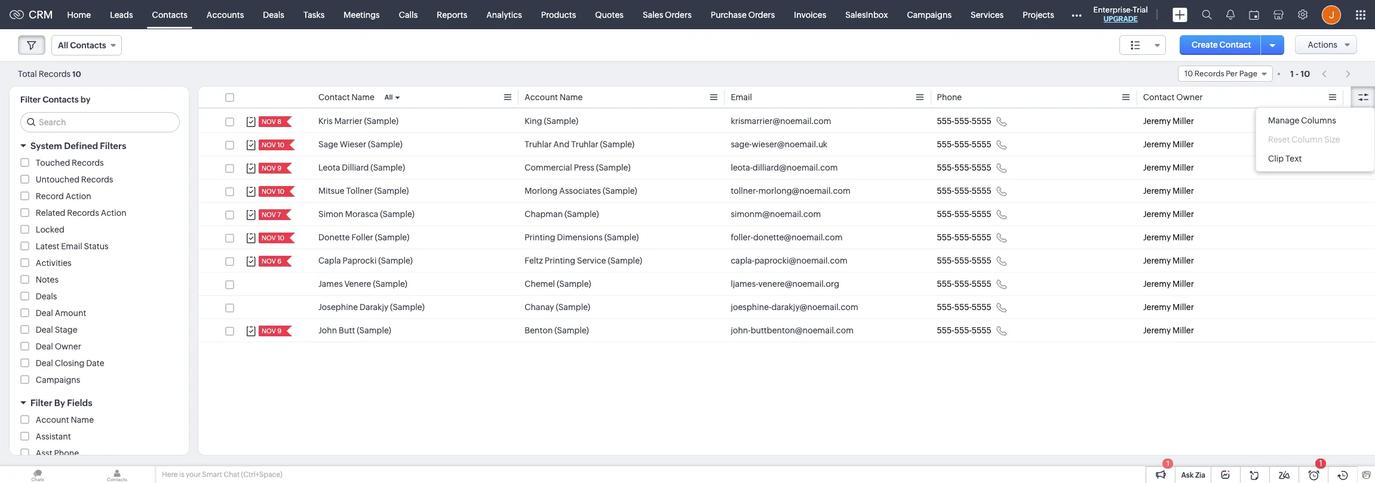 Task type: locate. For each thing, give the bounding box(es) containing it.
record
[[36, 192, 64, 201]]

records up filter contacts by
[[39, 69, 71, 79]]

calendar image
[[1249, 10, 1259, 19]]

king (sample) link
[[525, 115, 579, 127]]

9 jeremy miller from the top
[[1144, 303, 1194, 313]]

nov 10 link for sage
[[259, 140, 286, 151]]

9 5555 from the top
[[972, 303, 992, 313]]

8 miller from the top
[[1173, 280, 1194, 289]]

filter inside dropdown button
[[30, 399, 52, 409]]

nov 10 up nov 7
[[262, 188, 285, 195]]

10 5555 from the top
[[972, 326, 992, 336]]

miller for morlong@noemail.com
[[1173, 186, 1194, 196]]

1 vertical spatial contacts
[[70, 41, 106, 50]]

nov 9 link down nov 8 'link'
[[259, 163, 283, 174]]

filter down 'total'
[[20, 95, 41, 105]]

10 jeremy from the top
[[1144, 326, 1171, 336]]

associates
[[559, 186, 601, 196]]

purchase
[[711, 10, 747, 19]]

nov 9 left john at left
[[262, 328, 281, 335]]

untouched
[[36, 175, 79, 185]]

john-buttbenton@noemail.com
[[731, 326, 854, 336]]

by
[[54, 399, 65, 409]]

joesphine-darakjy@noemail.com link
[[731, 302, 859, 314]]

owner for deal owner
[[55, 342, 81, 352]]

nov 8
[[262, 118, 281, 125]]

chat
[[224, 471, 240, 480]]

9 555-555-5555 from the top
[[937, 303, 992, 313]]

3 nov 10 link from the top
[[259, 233, 286, 244]]

campaigns down closing on the bottom of the page
[[36, 376, 80, 385]]

0 horizontal spatial email
[[61, 242, 82, 252]]

meetings
[[344, 10, 380, 19]]

7
[[277, 212, 281, 219]]

1 horizontal spatial orders
[[748, 10, 775, 19]]

5555 for buttbenton@noemail.com
[[972, 326, 992, 336]]

nov 10 link for mitsue
[[259, 186, 286, 197]]

by
[[81, 95, 90, 105]]

all inside field
[[58, 41, 68, 50]]

0 horizontal spatial deals
[[36, 292, 57, 302]]

dilliard@noemail.com
[[753, 163, 838, 173]]

1 nov 10 link from the top
[[259, 140, 286, 151]]

2 deal from the top
[[36, 326, 53, 335]]

owner for contact owner
[[1177, 93, 1203, 102]]

1 horizontal spatial name
[[352, 93, 375, 102]]

2 9 from the top
[[277, 328, 281, 335]]

signals image
[[1226, 10, 1235, 20]]

john-buttbenton@noemail.com link
[[731, 325, 854, 337]]

0 vertical spatial email
[[731, 93, 752, 102]]

name for assistant
[[71, 416, 94, 425]]

name up king (sample) link
[[560, 93, 583, 102]]

jeremy for morlong@noemail.com
[[1144, 186, 1171, 196]]

miller for venere@noemail.org
[[1173, 280, 1194, 289]]

account up king
[[525, 93, 558, 102]]

6 jeremy miller from the top
[[1144, 233, 1194, 243]]

clip
[[1269, 154, 1284, 164]]

9 for leota
[[277, 165, 281, 172]]

orders right sales
[[665, 10, 692, 19]]

printing up chemel (sample) link
[[545, 256, 576, 266]]

chemel (sample)
[[525, 280, 591, 289]]

search image
[[1202, 10, 1212, 20]]

4 jeremy from the top
[[1144, 186, 1171, 196]]

nov for kris marrier (sample)
[[262, 118, 276, 125]]

jeremy miller for darakjy@noemail.com
[[1144, 303, 1194, 313]]

upgrade
[[1104, 15, 1138, 23]]

jeremy for wieser@noemail.uk
[[1144, 140, 1171, 149]]

0 horizontal spatial action
[[66, 192, 91, 201]]

name for all
[[352, 93, 375, 102]]

nov 10 link down nov 8
[[259, 140, 286, 151]]

1 vertical spatial nov 9 link
[[259, 326, 283, 337]]

total records 10
[[18, 69, 81, 79]]

kris marrier (sample) link
[[318, 115, 399, 127]]

smart
[[202, 471, 222, 480]]

2 jeremy miller from the top
[[1144, 140, 1194, 149]]

benton (sample) link
[[525, 325, 589, 337]]

9 jeremy from the top
[[1144, 303, 1171, 313]]

9 left john at left
[[277, 328, 281, 335]]

1 vertical spatial action
[[101, 209, 126, 218]]

feltz
[[525, 256, 543, 266]]

john butt (sample) link
[[318, 325, 391, 337]]

8 nov from the top
[[262, 328, 276, 335]]

contacts inside field
[[70, 41, 106, 50]]

nov inside 'link'
[[262, 118, 276, 125]]

3 nov 10 from the top
[[262, 235, 285, 242]]

0 vertical spatial nov 10
[[262, 142, 285, 149]]

3 jeremy from the top
[[1144, 163, 1171, 173]]

1 nov 9 link from the top
[[259, 163, 283, 174]]

0 vertical spatial account name
[[525, 93, 583, 102]]

owner up closing on the bottom of the page
[[55, 342, 81, 352]]

1 vertical spatial email
[[61, 242, 82, 252]]

name up kris marrier (sample)
[[352, 93, 375, 102]]

ljames-venere@noemail.org
[[731, 280, 840, 289]]

all up total records 10
[[58, 41, 68, 50]]

records for 10
[[1195, 69, 1225, 78]]

1 horizontal spatial action
[[101, 209, 126, 218]]

5 5555 from the top
[[972, 210, 992, 219]]

1 horizontal spatial contact
[[1144, 93, 1175, 102]]

mitsue tollner (sample)
[[318, 186, 409, 196]]

10 up by
[[72, 70, 81, 79]]

6 555-555-5555 from the top
[[937, 233, 992, 243]]

nov 9 link for john
[[259, 326, 283, 337]]

nov 10 up nov 6
[[262, 235, 285, 242]]

6 5555 from the top
[[972, 233, 992, 243]]

records down record action
[[67, 209, 99, 218]]

signals element
[[1219, 0, 1242, 29]]

nov for capla paprocki (sample)
[[262, 258, 276, 265]]

1 vertical spatial all
[[385, 94, 393, 101]]

7 555-555-5555 from the top
[[937, 256, 992, 266]]

nov 9 for leota dilliard (sample)
[[262, 165, 281, 172]]

6 nov from the top
[[262, 235, 276, 242]]

campaigns left services link at the top of page
[[907, 10, 952, 19]]

simon morasca (sample) link
[[318, 209, 415, 220]]

0 vertical spatial nov 9
[[262, 165, 281, 172]]

account name up king (sample) link
[[525, 93, 583, 102]]

account name down 'filter by fields'
[[36, 416, 94, 425]]

deal for deal owner
[[36, 342, 53, 352]]

printing down chapman
[[525, 233, 555, 243]]

nov 9 link
[[259, 163, 283, 174], [259, 326, 283, 337]]

0 vertical spatial 9
[[277, 165, 281, 172]]

miller for paprocki@noemail.com
[[1173, 256, 1194, 266]]

leota-dilliard@noemail.com
[[731, 163, 838, 173]]

4 nov from the top
[[262, 188, 276, 195]]

purchase orders link
[[701, 0, 785, 29]]

2 horizontal spatial contact
[[1220, 40, 1252, 50]]

(sample) right "paprocki"
[[378, 256, 413, 266]]

deal down deal owner
[[36, 359, 53, 369]]

sage wieser (sample)
[[318, 140, 403, 149]]

1 vertical spatial phone
[[54, 449, 79, 459]]

2 nov 10 from the top
[[262, 188, 285, 195]]

(sample) down chemel (sample) link
[[556, 303, 590, 313]]

record action
[[36, 192, 91, 201]]

buttbenton@noemail.com
[[751, 326, 854, 336]]

2 orders from the left
[[748, 10, 775, 19]]

service
[[577, 256, 606, 266]]

1 vertical spatial account
[[36, 416, 69, 425]]

1 horizontal spatial owner
[[1177, 93, 1203, 102]]

1 nov from the top
[[262, 118, 276, 125]]

2 nov 10 link from the top
[[259, 186, 286, 197]]

action up the status
[[101, 209, 126, 218]]

all up kris marrier (sample) 'link'
[[385, 94, 393, 101]]

6 miller from the top
[[1173, 233, 1194, 243]]

(sample) right dilliard on the left of page
[[371, 163, 405, 173]]

filter left the by
[[30, 399, 52, 409]]

All Contacts field
[[51, 35, 122, 56]]

services
[[971, 10, 1004, 19]]

1 horizontal spatial email
[[731, 93, 752, 102]]

10 555-555-5555 from the top
[[937, 326, 992, 336]]

email right the 'latest'
[[61, 242, 82, 252]]

leads
[[110, 10, 133, 19]]

stage
[[55, 326, 77, 335]]

10 jeremy miller from the top
[[1144, 326, 1194, 336]]

3 miller from the top
[[1173, 163, 1194, 173]]

email
[[731, 93, 752, 102], [61, 242, 82, 252]]

name down fields at the left of page
[[71, 416, 94, 425]]

Search text field
[[21, 113, 179, 132]]

0 horizontal spatial owner
[[55, 342, 81, 352]]

10 miller from the top
[[1173, 326, 1194, 336]]

nov 9 down nov 8
[[262, 165, 281, 172]]

deals down notes
[[36, 292, 57, 302]]

2 vertical spatial contacts
[[43, 95, 79, 105]]

miller for buttbenton@noemail.com
[[1173, 326, 1194, 336]]

nov for simon morasca (sample)
[[262, 212, 276, 219]]

7 miller from the top
[[1173, 256, 1194, 266]]

(sample) right darakjy
[[390, 303, 425, 313]]

0 horizontal spatial orders
[[665, 10, 692, 19]]

5555 for venere@noemail.org
[[972, 280, 992, 289]]

2 555-555-5555 from the top
[[937, 140, 992, 149]]

7 nov from the top
[[262, 258, 276, 265]]

2 nov from the top
[[262, 142, 276, 149]]

8 jeremy miller from the top
[[1144, 280, 1194, 289]]

1 vertical spatial 9
[[277, 328, 281, 335]]

6
[[277, 258, 281, 265]]

contacts for all contacts
[[70, 41, 106, 50]]

2 vertical spatial nov 10 link
[[259, 233, 286, 244]]

1 horizontal spatial truhlar
[[571, 140, 599, 149]]

row group
[[198, 110, 1376, 343]]

chanay
[[525, 303, 554, 313]]

deal for deal closing date
[[36, 359, 53, 369]]

sage-wieser@noemail.uk
[[731, 140, 828, 149]]

4 5555 from the top
[[972, 186, 992, 196]]

deals left tasks
[[263, 10, 284, 19]]

1 vertical spatial nov 9
[[262, 328, 281, 335]]

orders right purchase
[[748, 10, 775, 19]]

0 vertical spatial filter
[[20, 95, 41, 105]]

10 up 6
[[277, 235, 285, 242]]

(sample) up and on the left top
[[544, 117, 579, 126]]

capla
[[318, 256, 341, 266]]

9 for john
[[277, 328, 281, 335]]

jeremy for buttbenton@noemail.com
[[1144, 326, 1171, 336]]

account up assistant
[[36, 416, 69, 425]]

6 jeremy from the top
[[1144, 233, 1171, 243]]

fields
[[67, 399, 92, 409]]

1 horizontal spatial campaigns
[[907, 10, 952, 19]]

printing inside the feltz printing service (sample) link
[[545, 256, 576, 266]]

555-555-5555 for morlong@noemail.com
[[937, 186, 992, 196]]

miller for wieser@noemail.uk
[[1173, 140, 1194, 149]]

0 vertical spatial action
[[66, 192, 91, 201]]

jeremy miller
[[1144, 117, 1194, 126], [1144, 140, 1194, 149], [1144, 163, 1194, 173], [1144, 186, 1194, 196], [1144, 210, 1194, 219], [1144, 233, 1194, 243], [1144, 256, 1194, 266], [1144, 280, 1194, 289], [1144, 303, 1194, 313], [1144, 326, 1194, 336]]

5555 for darakjy@noemail.com
[[972, 303, 992, 313]]

1 jeremy miller from the top
[[1144, 117, 1194, 126]]

5555 for paprocki@noemail.com
[[972, 256, 992, 266]]

0 vertical spatial account
[[525, 93, 558, 102]]

4 miller from the top
[[1173, 186, 1194, 196]]

(sample) right morasca
[[380, 210, 415, 219]]

sage
[[318, 140, 338, 149]]

1 vertical spatial deals
[[36, 292, 57, 302]]

deal left stage
[[36, 326, 53, 335]]

nov 10 for sage wieser (sample)
[[262, 142, 285, 149]]

leads link
[[100, 0, 143, 29]]

10 inside total records 10
[[72, 70, 81, 79]]

8 555-555-5555 from the top
[[937, 280, 992, 289]]

dimensions
[[557, 233, 603, 243]]

1 orders from the left
[[665, 10, 692, 19]]

related records action
[[36, 209, 126, 218]]

leota dilliard (sample)
[[318, 163, 405, 173]]

nov for sage wieser (sample)
[[262, 142, 276, 149]]

records inside 10 records per page "field"
[[1195, 69, 1225, 78]]

1 horizontal spatial account
[[525, 93, 558, 102]]

0 horizontal spatial truhlar
[[525, 140, 552, 149]]

1 vertical spatial owner
[[55, 342, 81, 352]]

tollner-
[[731, 186, 759, 196]]

wieser
[[340, 140, 366, 149]]

4 555-555-5555 from the top
[[937, 186, 992, 196]]

1 deal from the top
[[36, 309, 53, 318]]

leota-dilliard@noemail.com link
[[731, 162, 838, 174]]

(sample) down darakjy
[[357, 326, 391, 336]]

orders for purchase orders
[[748, 10, 775, 19]]

0 vertical spatial owner
[[1177, 93, 1203, 102]]

miller for donette@noemail.com
[[1173, 233, 1194, 243]]

3 nov from the top
[[262, 165, 276, 172]]

9 miller from the top
[[1173, 303, 1194, 313]]

truhlar up press
[[571, 140, 599, 149]]

0 vertical spatial all
[[58, 41, 68, 50]]

2 vertical spatial nov 10
[[262, 235, 285, 242]]

contacts left by
[[43, 95, 79, 105]]

1 horizontal spatial phone
[[937, 93, 962, 102]]

deal up 'deal stage'
[[36, 309, 53, 318]]

5 nov from the top
[[262, 212, 276, 219]]

0 vertical spatial nov 9 link
[[259, 163, 283, 174]]

1 horizontal spatial all
[[385, 94, 393, 101]]

8 5555 from the top
[[972, 280, 992, 289]]

is
[[179, 471, 184, 480]]

crm
[[29, 8, 53, 21]]

8
[[277, 118, 281, 125]]

orders for sales orders
[[665, 10, 692, 19]]

action up related records action
[[66, 192, 91, 201]]

2 horizontal spatial 1
[[1319, 459, 1323, 469]]

contacts image
[[79, 467, 155, 484]]

5 miller from the top
[[1173, 210, 1194, 219]]

morlong associates (sample) link
[[525, 185, 637, 197]]

0 horizontal spatial account
[[36, 416, 69, 425]]

3 jeremy miller from the top
[[1144, 163, 1194, 173]]

2 jeremy from the top
[[1144, 140, 1171, 149]]

services link
[[961, 0, 1014, 29]]

jeremy miller for wieser@noemail.uk
[[1144, 140, 1194, 149]]

1 vertical spatial campaigns
[[36, 376, 80, 385]]

1 vertical spatial nov 10 link
[[259, 186, 286, 197]]

jeremy
[[1144, 117, 1171, 126], [1144, 140, 1171, 149], [1144, 163, 1171, 173], [1144, 186, 1171, 196], [1144, 210, 1171, 219], [1144, 233, 1171, 243], [1144, 256, 1171, 266], [1144, 280, 1171, 289], [1144, 303, 1171, 313], [1144, 326, 1171, 336]]

records for total
[[39, 69, 71, 79]]

row group containing kris marrier (sample)
[[198, 110, 1376, 343]]

9 down 8
[[277, 165, 281, 172]]

2 nov 9 from the top
[[262, 328, 281, 335]]

1 9 from the top
[[277, 165, 281, 172]]

nov 9 link left john at left
[[259, 326, 283, 337]]

0 horizontal spatial campaigns
[[36, 376, 80, 385]]

nov 9 link for leota
[[259, 163, 283, 174]]

7 jeremy miller from the top
[[1144, 256, 1194, 266]]

(sample) right the service
[[608, 256, 642, 266]]

press
[[574, 163, 595, 173]]

owner down 10 records per page
[[1177, 93, 1203, 102]]

1 nov 10 from the top
[[262, 142, 285, 149]]

contacts for filter contacts by
[[43, 95, 79, 105]]

simon
[[318, 210, 344, 219]]

0 vertical spatial nov 10 link
[[259, 140, 286, 151]]

2 miller from the top
[[1173, 140, 1194, 149]]

3 deal from the top
[[36, 342, 53, 352]]

(sample) right associates
[[603, 186, 637, 196]]

records down touched records
[[81, 175, 113, 185]]

navigation
[[1316, 65, 1358, 82]]

krismarrier@noemail.com link
[[731, 115, 832, 127]]

3 5555 from the top
[[972, 163, 992, 173]]

records down defined
[[72, 158, 104, 168]]

5 jeremy miller from the top
[[1144, 210, 1194, 219]]

8 jeremy from the top
[[1144, 280, 1171, 289]]

555-555-5555 for venere@noemail.org
[[937, 280, 992, 289]]

7 jeremy from the top
[[1144, 256, 1171, 266]]

deals
[[263, 10, 284, 19], [36, 292, 57, 302]]

None field
[[1120, 35, 1166, 55]]

1 vertical spatial account name
[[36, 416, 94, 425]]

size image
[[1131, 40, 1141, 51]]

0 horizontal spatial name
[[71, 416, 94, 425]]

555-555-5555 for wieser@noemail.uk
[[937, 140, 992, 149]]

profile image
[[1322, 5, 1341, 24]]

1 vertical spatial nov 10
[[262, 188, 285, 195]]

nov 10 down nov 8
[[262, 142, 285, 149]]

chemel (sample) link
[[525, 278, 591, 290]]

all
[[58, 41, 68, 50], [385, 94, 393, 101]]

1 horizontal spatial deals
[[263, 10, 284, 19]]

0 vertical spatial deals
[[263, 10, 284, 19]]

deal down 'deal stage'
[[36, 342, 53, 352]]

records left per
[[1195, 69, 1225, 78]]

truhlar left and on the left top
[[525, 140, 552, 149]]

7 5555 from the top
[[972, 256, 992, 266]]

10 up contact owner
[[1185, 69, 1193, 78]]

1 vertical spatial printing
[[545, 256, 576, 266]]

0 vertical spatial phone
[[937, 93, 962, 102]]

deal
[[36, 309, 53, 318], [36, 326, 53, 335], [36, 342, 53, 352], [36, 359, 53, 369]]

1 nov 9 from the top
[[262, 165, 281, 172]]

(sample) down chanay (sample) link
[[555, 326, 589, 336]]

nov 10 link up nov 7
[[259, 186, 286, 197]]

2 truhlar from the left
[[571, 140, 599, 149]]

joesphine-
[[731, 303, 772, 313]]

contact owner
[[1144, 93, 1203, 102]]

email up krismarrier@noemail.com
[[731, 93, 752, 102]]

3 555-555-5555 from the top
[[937, 163, 992, 173]]

products
[[541, 10, 576, 19]]

4 jeremy miller from the top
[[1144, 186, 1194, 196]]

venere
[[345, 280, 371, 289]]

4 deal from the top
[[36, 359, 53, 369]]

0 horizontal spatial all
[[58, 41, 68, 50]]

nov 10 link up nov 6
[[259, 233, 286, 244]]

2 nov 9 link from the top
[[259, 326, 283, 337]]

jeremy for venere@noemail.org
[[1144, 280, 1171, 289]]

555-
[[937, 117, 955, 126], [955, 117, 972, 126], [937, 140, 955, 149], [955, 140, 972, 149], [937, 163, 955, 173], [955, 163, 972, 173], [937, 186, 955, 196], [955, 186, 972, 196], [937, 210, 955, 219], [955, 210, 972, 219], [937, 233, 955, 243], [955, 233, 972, 243], [937, 256, 955, 266], [955, 256, 972, 266], [937, 280, 955, 289], [955, 280, 972, 289], [937, 303, 955, 313], [955, 303, 972, 313], [937, 326, 955, 336], [955, 326, 972, 336]]

system
[[30, 141, 62, 151]]

all for all contacts
[[58, 41, 68, 50]]

2 5555 from the top
[[972, 140, 992, 149]]

0 horizontal spatial contact
[[318, 93, 350, 102]]

contacts down home link
[[70, 41, 106, 50]]

chanay (sample)
[[525, 303, 590, 313]]

accounts link
[[197, 0, 254, 29]]

1 vertical spatial filter
[[30, 399, 52, 409]]

0 vertical spatial printing
[[525, 233, 555, 243]]

(sample) down feltz printing service (sample)
[[557, 280, 591, 289]]

projects link
[[1014, 0, 1064, 29]]

contacts right "leads" link
[[152, 10, 188, 19]]

crm link
[[10, 8, 53, 21]]

records for touched
[[72, 158, 104, 168]]

printing inside printing dimensions (sample) 'link'
[[525, 233, 555, 243]]



Task type: vqa. For each thing, say whether or not it's contained in the screenshot.


Task type: describe. For each thing, give the bounding box(es) containing it.
benton (sample)
[[525, 326, 589, 336]]

tollner-morlong@noemail.com link
[[731, 185, 851, 197]]

john
[[318, 326, 337, 336]]

deal amount
[[36, 309, 86, 318]]

1 jeremy from the top
[[1144, 117, 1171, 126]]

invoices
[[794, 10, 827, 19]]

amount
[[55, 309, 86, 318]]

king
[[525, 117, 542, 126]]

manage columns
[[1269, 116, 1337, 125]]

1 555-555-5555 from the top
[[937, 117, 992, 126]]

nov 7
[[262, 212, 281, 219]]

mitsue tollner (sample) link
[[318, 185, 409, 197]]

tollner-morlong@noemail.com
[[731, 186, 851, 196]]

555-555-5555 for darakjy@noemail.com
[[937, 303, 992, 313]]

tollner
[[346, 186, 373, 196]]

simonm@noemail.com
[[731, 210, 821, 219]]

morlong
[[525, 186, 558, 196]]

555-555-5555 for buttbenton@noemail.com
[[937, 326, 992, 336]]

foller-
[[731, 233, 753, 243]]

capla-
[[731, 256, 755, 266]]

10 up 7
[[277, 188, 285, 195]]

asst phone
[[36, 449, 79, 459]]

nov for john butt (sample)
[[262, 328, 276, 335]]

joesphine-darakjy@noemail.com
[[731, 303, 859, 313]]

untouched records
[[36, 175, 113, 185]]

miller for darakjy@noemail.com
[[1173, 303, 1194, 313]]

james venere (sample) link
[[318, 278, 407, 290]]

nov 10 for mitsue tollner (sample)
[[262, 188, 285, 195]]

records for related
[[67, 209, 99, 218]]

filter by fields
[[30, 399, 92, 409]]

deal for deal stage
[[36, 326, 53, 335]]

josephine darakjy (sample) link
[[318, 302, 425, 314]]

reports
[[437, 10, 467, 19]]

10 inside 10 records per page "field"
[[1185, 69, 1193, 78]]

(sample) right press
[[596, 163, 631, 173]]

contact inside button
[[1220, 40, 1252, 50]]

jeremy for donette@noemail.com
[[1144, 233, 1171, 243]]

jeremy miller for venere@noemail.org
[[1144, 280, 1194, 289]]

5555 for morlong@noemail.com
[[972, 186, 992, 196]]

benton
[[525, 326, 553, 336]]

(sample) up the service
[[604, 233, 639, 243]]

-
[[1296, 69, 1299, 79]]

(sample) up commercial press (sample)
[[600, 140, 635, 149]]

deal for deal amount
[[36, 309, 53, 318]]

actions
[[1308, 40, 1338, 50]]

5555 for donette@noemail.com
[[972, 233, 992, 243]]

foller-donette@noemail.com link
[[731, 232, 843, 244]]

james venere (sample)
[[318, 280, 407, 289]]

jeremy for dilliard@noemail.com
[[1144, 163, 1171, 173]]

555-555-5555 for dilliard@noemail.com
[[937, 163, 992, 173]]

darakjy
[[360, 303, 389, 313]]

manage
[[1269, 116, 1300, 125]]

morasca
[[345, 210, 378, 219]]

all for all
[[385, 94, 393, 101]]

1 horizontal spatial account name
[[525, 93, 583, 102]]

john-
[[731, 326, 751, 336]]

nov 7 link
[[259, 210, 282, 220]]

filters
[[100, 141, 126, 151]]

1 horizontal spatial 1
[[1291, 69, 1294, 79]]

0 horizontal spatial account name
[[36, 416, 94, 425]]

555-555-5555 for donette@noemail.com
[[937, 233, 992, 243]]

foller-donette@noemail.com
[[731, 233, 843, 243]]

0 horizontal spatial phone
[[54, 449, 79, 459]]

contact name
[[318, 93, 375, 102]]

2 horizontal spatial name
[[560, 93, 583, 102]]

truhlar and truhlar (sample)
[[525, 140, 635, 149]]

ask
[[1182, 472, 1194, 480]]

purchase orders
[[711, 10, 775, 19]]

enterprise-trial upgrade
[[1094, 5, 1148, 23]]

date
[[86, 359, 104, 369]]

system defined filters
[[30, 141, 126, 151]]

(sample) up darakjy
[[373, 280, 407, 289]]

10 down 8
[[277, 142, 285, 149]]

enterprise-
[[1094, 5, 1133, 14]]

(sample) right foller
[[375, 233, 410, 243]]

activities
[[36, 259, 72, 268]]

0 horizontal spatial 1
[[1167, 461, 1170, 468]]

filter for filter by fields
[[30, 399, 52, 409]]

5 555-555-5555 from the top
[[937, 210, 992, 219]]

reports link
[[427, 0, 477, 29]]

10 records per page
[[1185, 69, 1258, 78]]

nov for mitsue tollner (sample)
[[262, 188, 276, 195]]

system defined filters button
[[10, 136, 189, 157]]

james
[[318, 280, 343, 289]]

your
[[186, 471, 201, 480]]

king (sample)
[[525, 117, 579, 126]]

page
[[1240, 69, 1258, 78]]

printing dimensions (sample)
[[525, 233, 639, 243]]

create contact
[[1192, 40, 1252, 50]]

0 vertical spatial campaigns
[[907, 10, 952, 19]]

5 jeremy from the top
[[1144, 210, 1171, 219]]

Other Modules field
[[1064, 5, 1090, 24]]

jeremy miller for donette@noemail.com
[[1144, 233, 1194, 243]]

nov for leota dilliard (sample)
[[262, 165, 276, 172]]

mitsue
[[318, 186, 345, 196]]

clip text
[[1269, 154, 1302, 164]]

create contact button
[[1180, 35, 1264, 55]]

leota
[[318, 163, 340, 173]]

status
[[84, 242, 109, 252]]

jeremy miller for buttbenton@noemail.com
[[1144, 326, 1194, 336]]

krismarrier@noemail.com
[[731, 117, 832, 126]]

create menu image
[[1173, 7, 1188, 22]]

nov 10 for donette foller (sample)
[[262, 235, 285, 242]]

jeremy miller for dilliard@noemail.com
[[1144, 163, 1194, 173]]

nov 6
[[262, 258, 281, 265]]

nov for donette foller (sample)
[[262, 235, 276, 242]]

accounts
[[207, 10, 244, 19]]

deal stage
[[36, 326, 77, 335]]

contact for contact name
[[318, 93, 350, 102]]

10 right -
[[1301, 69, 1310, 79]]

closing
[[55, 359, 85, 369]]

commercial
[[525, 163, 572, 173]]

paprocki@noemail.com
[[755, 256, 848, 266]]

10 Records Per Page field
[[1178, 66, 1273, 82]]

donette
[[318, 233, 350, 243]]

5555 for dilliard@noemail.com
[[972, 163, 992, 173]]

nov 8 link
[[259, 117, 283, 127]]

jeremy for paprocki@noemail.com
[[1144, 256, 1171, 266]]

filter for filter contacts by
[[20, 95, 41, 105]]

miller for dilliard@noemail.com
[[1173, 163, 1194, 173]]

related
[[36, 209, 65, 218]]

555-555-5555 for paprocki@noemail.com
[[937, 256, 992, 266]]

columns
[[1302, 116, 1337, 125]]

leota-
[[731, 163, 753, 173]]

jeremy miller for morlong@noemail.com
[[1144, 186, 1194, 196]]

simon morasca (sample)
[[318, 210, 415, 219]]

(sample) up printing dimensions (sample) 'link' at the left
[[565, 210, 599, 219]]

(sample) right tollner
[[374, 186, 409, 196]]

5555 for wieser@noemail.uk
[[972, 140, 992, 149]]

printing dimensions (sample) link
[[525, 232, 639, 244]]

(sample) inside "link"
[[603, 186, 637, 196]]

1 5555 from the top
[[972, 117, 992, 126]]

1 miller from the top
[[1173, 117, 1194, 126]]

records for untouched
[[81, 175, 113, 185]]

1 truhlar from the left
[[525, 140, 552, 149]]

contact for contact owner
[[1144, 93, 1175, 102]]

jeremy miller for paprocki@noemail.com
[[1144, 256, 1194, 266]]

paprocki
[[343, 256, 377, 266]]

here is your smart chat (ctrl+space)
[[162, 471, 282, 480]]

nov 10 link for donette
[[259, 233, 286, 244]]

foller
[[352, 233, 373, 243]]

home link
[[58, 0, 100, 29]]

(sample) right wieser
[[368, 140, 403, 149]]

0 vertical spatial contacts
[[152, 10, 188, 19]]

chapman (sample)
[[525, 210, 599, 219]]

profile element
[[1315, 0, 1348, 29]]

here
[[162, 471, 178, 480]]

(sample) up sage wieser (sample) link
[[364, 117, 399, 126]]

josephine
[[318, 303, 358, 313]]

nov 9 for john butt (sample)
[[262, 328, 281, 335]]

search element
[[1195, 0, 1219, 29]]

jeremy for darakjy@noemail.com
[[1144, 303, 1171, 313]]

create menu element
[[1166, 0, 1195, 29]]

latest email status
[[36, 242, 109, 252]]

campaigns link
[[898, 0, 961, 29]]

chats image
[[0, 467, 75, 484]]



